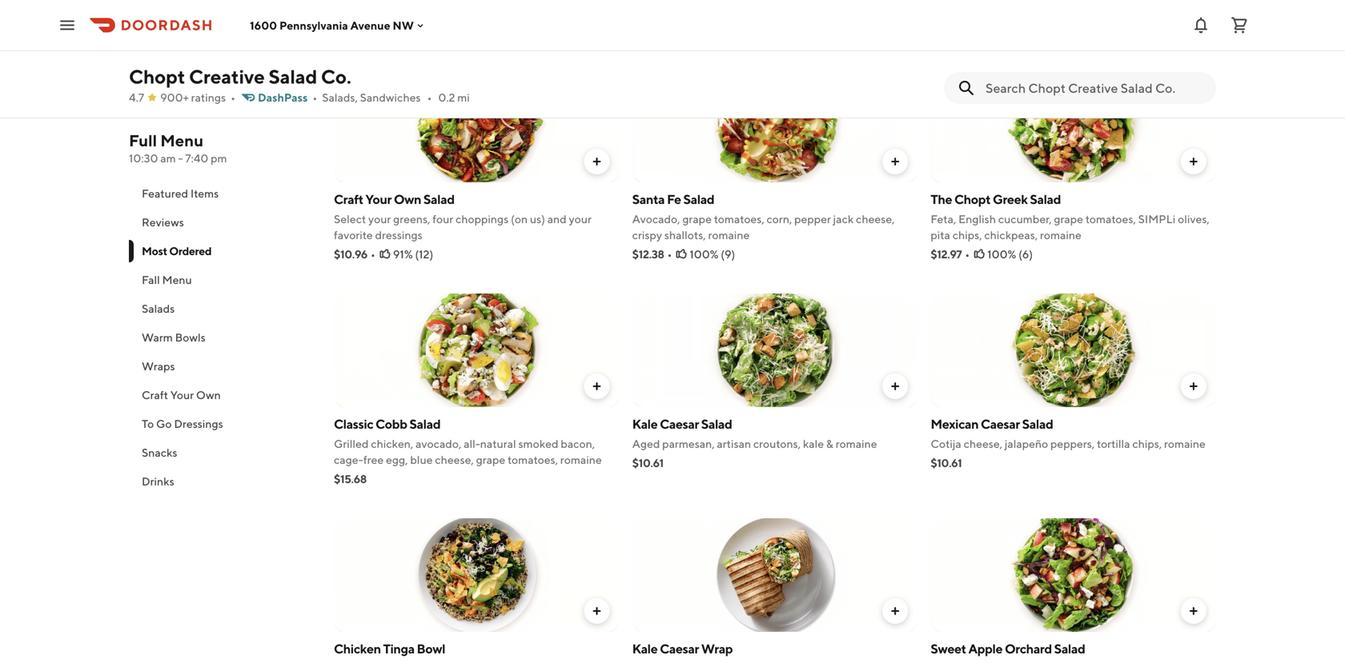 Task type: describe. For each thing, give the bounding box(es) containing it.
featured
[[142, 187, 188, 200]]

full menu 10:30 am - 7:40 pm
[[129, 131, 227, 165]]

this
[[593, 41, 612, 54]]

dashpass
[[258, 91, 308, 104]]

crispy
[[632, 229, 662, 242]]

salad inside classic cobb salad grilled chicken, avocado, all-natural smoked bacon, cage-free egg, blue cheese, grape tomatoes, romaine $15.68
[[409, 417, 441, 432]]

salad inside craft your own salad select your greens, four choppings (on us) and your favorite dressings
[[424, 192, 455, 207]]

$10.96 •
[[334, 248, 375, 261]]

ordered for most ordered the most commonly ordered items and dishes from this store
[[377, 18, 444, 38]]

0.2
[[438, 91, 455, 104]]

most right #1
[[354, 72, 377, 83]]

bowl
[[417, 642, 445, 657]]

cobb
[[376, 417, 407, 432]]

salads
[[142, 302, 175, 315]]

grape inside classic cobb salad grilled chicken, avocado, all-natural smoked bacon, cage-free egg, blue cheese, grape tomatoes, romaine $15.68
[[476, 454, 505, 467]]

• left 0.2
[[427, 91, 432, 104]]

kale caesar wrap image
[[632, 519, 918, 633]]

fall menu button
[[129, 266, 315, 295]]

tortilla
[[1097, 438, 1130, 451]]

most right #3
[[952, 72, 975, 83]]

&
[[826, 438, 833, 451]]

all-
[[464, 438, 480, 451]]

the chopt greek salad image
[[931, 69, 1216, 183]]

to go dressings
[[142, 418, 223, 431]]

#3 most liked
[[937, 72, 1003, 83]]

menu for full
[[160, 131, 203, 150]]

cheese, inside santa fe salad avocado, grape tomatoes, corn, pepper jack cheese, crispy shallots, romaine
[[856, 213, 895, 226]]

fe
[[667, 192, 681, 207]]

creative
[[189, 65, 265, 88]]

santa fe salad image
[[632, 69, 918, 183]]

drinks
[[142, 475, 174, 488]]

1600 pennsylvania avenue nw button
[[250, 19, 427, 32]]

pepper
[[794, 213, 831, 226]]

craft your own salad image
[[334, 69, 619, 183]]

$10.61 for kale
[[632, 457, 664, 470]]

classic cobb salad image
[[334, 294, 619, 408]]

#1
[[340, 72, 352, 83]]

tomatoes, inside the chopt greek salad feta, english cucumber, grape tomatoes, simpli olives, pita chips, chickpeas, romaine
[[1086, 213, 1136, 226]]

apple
[[968, 642, 1003, 657]]

simpli
[[1138, 213, 1176, 226]]

drinks button
[[129, 468, 315, 496]]

craft your own
[[142, 389, 221, 402]]

go
[[156, 418, 172, 431]]

pita
[[931, 229, 950, 242]]

chicken tinga bowl image
[[334, 519, 619, 633]]

craft your own button
[[129, 381, 315, 410]]

chickpeas,
[[984, 229, 1038, 242]]

santa fe salad avocado, grape tomatoes, corn, pepper jack cheese, crispy shallots, romaine
[[632, 192, 895, 242]]

shallots,
[[664, 229, 706, 242]]

sweet apple orchard salad image
[[931, 519, 1216, 633]]

Item Search search field
[[986, 79, 1203, 97]]

dishes
[[533, 41, 565, 54]]

snacks
[[142, 446, 177, 460]]

chicken tinga bowl
[[334, 642, 445, 657]]

kale caesar salad image
[[632, 294, 918, 408]]

add item to cart image for sweet apple orchard salad
[[1187, 605, 1200, 618]]

tomatoes, inside classic cobb salad grilled chicken, avocado, all-natural smoked bacon, cage-free egg, blue cheese, grape tomatoes, romaine $15.68
[[508, 454, 558, 467]]

english
[[959, 213, 996, 226]]

favorite
[[334, 229, 373, 242]]

liked for chopt
[[977, 72, 1003, 83]]

900+ ratings •
[[160, 91, 235, 104]]

craft for craft your own
[[142, 389, 168, 402]]

mi
[[457, 91, 470, 104]]

romaine inside the chopt greek salad feta, english cucumber, grape tomatoes, simpli olives, pita chips, chickpeas, romaine
[[1040, 229, 1082, 242]]

mexican caesar salad image
[[931, 294, 1216, 408]]

us)
[[530, 213, 545, 226]]

avenue
[[350, 19, 390, 32]]

corn,
[[767, 213, 792, 226]]

tomatoes, inside santa fe salad avocado, grape tomatoes, corn, pepper jack cheese, crispy shallots, romaine
[[714, 213, 764, 226]]

avocado,
[[416, 438, 461, 451]]

ordered for most ordered
[[169, 245, 212, 258]]

$12.38
[[632, 248, 664, 261]]

from
[[567, 41, 591, 54]]

classic
[[334, 417, 373, 432]]

bowls
[[175, 331, 206, 344]]

croutons,
[[753, 438, 801, 451]]

91%
[[393, 248, 413, 261]]

$15.68
[[334, 473, 367, 486]]

0 items, open order cart image
[[1230, 16, 1249, 35]]

• for $12.38 •
[[667, 248, 672, 261]]

nw
[[393, 19, 414, 32]]

most ordered
[[142, 245, 212, 258]]

fall menu
[[142, 273, 192, 287]]

• down creative
[[231, 91, 235, 104]]

orchard
[[1005, 642, 1052, 657]]

add item to cart image for salad
[[889, 380, 902, 393]]

(6)
[[1019, 248, 1033, 261]]

free
[[363, 454, 384, 467]]

wraps
[[142, 360, 175, 373]]

dressings
[[375, 229, 423, 242]]

co.
[[321, 65, 351, 88]]

liked for your
[[379, 72, 404, 83]]

four
[[433, 213, 453, 226]]

#3
[[937, 72, 950, 83]]

own for craft your own salad select your greens, four choppings (on us) and your favorite dressings
[[394, 192, 421, 207]]

blue
[[410, 454, 433, 467]]

chopt inside the chopt greek salad feta, english cucumber, grape tomatoes, simpli olives, pita chips, chickpeas, romaine
[[954, 192, 991, 207]]

-
[[178, 152, 183, 165]]

jack
[[833, 213, 854, 226]]

cucumber,
[[998, 213, 1052, 226]]

chips, inside mexican caesar salad cotija cheese, jalapeño peppers, tortilla chips, romaine $10.61
[[1132, 438, 1162, 451]]

grape inside the chopt greek salad feta, english cucumber, grape tomatoes, simpli olives, pita chips, chickpeas, romaine
[[1054, 213, 1083, 226]]

most
[[355, 41, 381, 54]]

to go dressings button
[[129, 410, 315, 439]]

100% (9)
[[690, 248, 735, 261]]

add item to cart image for classic cobb salad
[[591, 380, 603, 393]]



Task type: locate. For each thing, give the bounding box(es) containing it.
grape up shallots, at the top of the page
[[682, 213, 712, 226]]

0 vertical spatial the
[[334, 41, 353, 54]]

salads button
[[129, 295, 315, 323]]

1 vertical spatial chopt
[[954, 192, 991, 207]]

caesar for mexican caesar salad
[[981, 417, 1020, 432]]

caesar for kale caesar salad
[[660, 417, 699, 432]]

cheese, inside classic cobb salad grilled chicken, avocado, all-natural smoked bacon, cage-free egg, blue cheese, grape tomatoes, romaine $15.68
[[435, 454, 474, 467]]

100% for avocado,
[[690, 248, 719, 261]]

salad right orchard
[[1054, 642, 1085, 657]]

0 vertical spatial ordered
[[377, 18, 444, 38]]

grilled
[[334, 438, 369, 451]]

your inside craft your own button
[[170, 389, 194, 402]]

your up 'to go dressings'
[[170, 389, 194, 402]]

1600 pennsylvania avenue nw
[[250, 19, 414, 32]]

0 horizontal spatial chopt
[[129, 65, 185, 88]]

own inside craft your own salad select your greens, four choppings (on us) and your favorite dressings
[[394, 192, 421, 207]]

0 vertical spatial menu
[[160, 131, 203, 150]]

100% for salad
[[988, 248, 1016, 261]]

liked right #3
[[977, 72, 1003, 83]]

0 vertical spatial craft
[[334, 192, 363, 207]]

add item to cart image
[[889, 155, 902, 168], [591, 380, 603, 393], [1187, 380, 1200, 393], [1187, 605, 1200, 618]]

and inside most ordered the most commonly ordered items and dishes from this store
[[511, 41, 530, 54]]

romaine right tortilla
[[1164, 438, 1206, 451]]

tomatoes,
[[714, 213, 764, 226], [1086, 213, 1136, 226], [508, 454, 558, 467]]

1 your from the left
[[368, 213, 391, 226]]

featured items button
[[129, 179, 315, 208]]

1 vertical spatial chips,
[[1132, 438, 1162, 451]]

select
[[334, 213, 366, 226]]

1 horizontal spatial liked
[[977, 72, 1003, 83]]

1 horizontal spatial grape
[[682, 213, 712, 226]]

1 horizontal spatial your
[[365, 192, 392, 207]]

store
[[614, 41, 640, 54]]

romaine
[[708, 229, 750, 242], [1040, 229, 1082, 242], [836, 438, 877, 451], [1164, 438, 1206, 451], [560, 454, 602, 467]]

add item to cart image for own
[[591, 155, 603, 168]]

chopt creative salad co.
[[129, 65, 351, 88]]

kale left wrap
[[632, 642, 658, 657]]

kale up aged
[[632, 417, 658, 432]]

0 horizontal spatial your
[[368, 213, 391, 226]]

craft your own salad select your greens, four choppings (on us) and your favorite dressings
[[334, 192, 592, 242]]

to
[[142, 418, 154, 431]]

kale caesar wrap
[[632, 642, 733, 657]]

warm bowls
[[142, 331, 206, 344]]

0 horizontal spatial and
[[511, 41, 530, 54]]

greek
[[993, 192, 1028, 207]]

reviews button
[[129, 208, 315, 237]]

0 horizontal spatial cheese,
[[435, 454, 474, 467]]

0 horizontal spatial liked
[[379, 72, 404, 83]]

pennsylvania
[[279, 19, 348, 32]]

craft for craft your own salad select your greens, four choppings (on us) and your favorite dressings
[[334, 192, 363, 207]]

the inside the chopt greek salad feta, english cucumber, grape tomatoes, simpli olives, pita chips, chickpeas, romaine
[[931, 192, 952, 207]]

1 horizontal spatial own
[[394, 192, 421, 207]]

salad
[[269, 65, 317, 88], [424, 192, 455, 207], [683, 192, 714, 207], [1030, 192, 1061, 207], [409, 417, 441, 432], [701, 417, 732, 432], [1022, 417, 1053, 432], [1054, 642, 1085, 657]]

notification bell image
[[1191, 16, 1211, 35]]

natural
[[480, 438, 516, 451]]

1 horizontal spatial cheese,
[[856, 213, 895, 226]]

1 vertical spatial the
[[931, 192, 952, 207]]

the chopt greek salad feta, english cucumber, grape tomatoes, simpli olives, pita chips, chickpeas, romaine
[[931, 192, 1210, 242]]

1 horizontal spatial ordered
[[377, 18, 444, 38]]

warm bowls button
[[129, 323, 315, 352]]

chopt up english
[[954, 192, 991, 207]]

own inside button
[[196, 389, 221, 402]]

kale for kale caesar wrap
[[632, 642, 658, 657]]

1 vertical spatial ordered
[[169, 245, 212, 258]]

$10.61 down aged
[[632, 457, 664, 470]]

1 vertical spatial your
[[170, 389, 194, 402]]

your for craft your own
[[170, 389, 194, 402]]

0 horizontal spatial craft
[[142, 389, 168, 402]]

full
[[129, 131, 157, 150]]

1 liked from the left
[[379, 72, 404, 83]]

caesar inside mexican caesar salad cotija cheese, jalapeño peppers, tortilla chips, romaine $10.61
[[981, 417, 1020, 432]]

2 horizontal spatial tomatoes,
[[1086, 213, 1136, 226]]

0 vertical spatial chopt
[[129, 65, 185, 88]]

add item to cart image for santa fe salad
[[889, 155, 902, 168]]

your inside craft your own salad select your greens, four choppings (on us) and your favorite dressings
[[365, 192, 392, 207]]

chips,
[[953, 229, 982, 242], [1132, 438, 1162, 451]]

most inside most ordered the most commonly ordered items and dishes from this store
[[334, 18, 374, 38]]

0 horizontal spatial $10.61
[[632, 457, 664, 470]]

choppings
[[456, 213, 509, 226]]

peppers,
[[1051, 438, 1095, 451]]

$10.61 inside kale caesar salad aged parmesan, artisan croutons, kale & romaine $10.61
[[632, 457, 664, 470]]

1 horizontal spatial tomatoes,
[[714, 213, 764, 226]]

salad right the fe
[[683, 192, 714, 207]]

2 your from the left
[[569, 213, 592, 226]]

kale caesar salad aged parmesan, artisan croutons, kale & romaine $10.61
[[632, 417, 877, 470]]

craft up select
[[334, 192, 363, 207]]

0 horizontal spatial ordered
[[169, 245, 212, 258]]

0 horizontal spatial grape
[[476, 454, 505, 467]]

1 horizontal spatial $10.61
[[931, 457, 962, 470]]

and inside craft your own salad select your greens, four choppings (on us) and your favorite dressings
[[547, 213, 567, 226]]

the inside most ordered the most commonly ordered items and dishes from this store
[[334, 41, 353, 54]]

liked up sandwiches on the left of the page
[[379, 72, 404, 83]]

100% (6)
[[988, 248, 1033, 261]]

2 100% from the left
[[988, 248, 1016, 261]]

artisan
[[717, 438, 751, 451]]

your
[[365, 192, 392, 207], [170, 389, 194, 402]]

pm
[[211, 152, 227, 165]]

0 horizontal spatial the
[[334, 41, 353, 54]]

salad up artisan
[[701, 417, 732, 432]]

chips, down english
[[953, 229, 982, 242]]

aged
[[632, 438, 660, 451]]

menu right fall
[[162, 273, 192, 287]]

romaine right the &
[[836, 438, 877, 451]]

0 horizontal spatial 100%
[[690, 248, 719, 261]]

#1 most liked
[[340, 72, 404, 83]]

snacks button
[[129, 439, 315, 468]]

add item to cart image for greek
[[1187, 155, 1200, 168]]

own
[[394, 192, 421, 207], [196, 389, 221, 402]]

0 horizontal spatial tomatoes,
[[508, 454, 558, 467]]

add item to cart image for mexican caesar salad
[[1187, 380, 1200, 393]]

tomatoes, up (9)
[[714, 213, 764, 226]]

mexican caesar salad cotija cheese, jalapeño peppers, tortilla chips, romaine $10.61
[[931, 417, 1206, 470]]

kale for kale caesar salad aged parmesan, artisan croutons, kale & romaine $10.61
[[632, 417, 658, 432]]

craft inside craft your own salad select your greens, four choppings (on us) and your favorite dressings
[[334, 192, 363, 207]]

salad inside kale caesar salad aged parmesan, artisan croutons, kale & romaine $10.61
[[701, 417, 732, 432]]

romaine inside santa fe salad avocado, grape tomatoes, corn, pepper jack cheese, crispy shallots, romaine
[[708, 229, 750, 242]]

open menu image
[[58, 16, 77, 35]]

romaine down cucumber,
[[1040, 229, 1082, 242]]

caesar
[[660, 417, 699, 432], [981, 417, 1020, 432], [660, 642, 699, 657]]

0 vertical spatial and
[[511, 41, 530, 54]]

romaine inside classic cobb salad grilled chicken, avocado, all-natural smoked bacon, cage-free egg, blue cheese, grape tomatoes, romaine $15.68
[[560, 454, 602, 467]]

tinga
[[383, 642, 415, 657]]

1 horizontal spatial chips,
[[1132, 438, 1162, 451]]

1 horizontal spatial and
[[547, 213, 567, 226]]

dressings
[[174, 418, 223, 431]]

chips, inside the chopt greek salad feta, english cucumber, grape tomatoes, simpli olives, pita chips, chickpeas, romaine
[[953, 229, 982, 242]]

own up dressings
[[196, 389, 221, 402]]

ordered inside most ordered the most commonly ordered items and dishes from this store
[[377, 18, 444, 38]]

• right $12.97 on the top
[[965, 248, 970, 261]]

kale
[[803, 438, 824, 451]]

the
[[334, 41, 353, 54], [931, 192, 952, 207]]

• for dashpass •
[[313, 91, 317, 104]]

your up select
[[365, 192, 392, 207]]

own for craft your own
[[196, 389, 221, 402]]

1 vertical spatial own
[[196, 389, 221, 402]]

ratings
[[191, 91, 226, 104]]

grape right cucumber,
[[1054, 213, 1083, 226]]

$10.61 down cotija at the bottom
[[931, 457, 962, 470]]

grape down natural
[[476, 454, 505, 467]]

100% down chickpeas,
[[988, 248, 1016, 261]]

tomatoes, left simpli
[[1086, 213, 1136, 226]]

salads,
[[322, 91, 358, 104]]

olives,
[[1178, 213, 1210, 226]]

greens,
[[393, 213, 430, 226]]

2 vertical spatial cheese,
[[435, 454, 474, 467]]

cage-
[[334, 454, 363, 467]]

cheese, right jack
[[856, 213, 895, 226]]

bacon,
[[561, 438, 595, 451]]

romaine up (9)
[[708, 229, 750, 242]]

1 horizontal spatial the
[[931, 192, 952, 207]]

sweet apple orchard salad
[[931, 642, 1085, 657]]

2 $10.61 from the left
[[931, 457, 962, 470]]

1 vertical spatial kale
[[632, 642, 658, 657]]

1 horizontal spatial your
[[569, 213, 592, 226]]

0 vertical spatial cheese,
[[856, 213, 895, 226]]

2 kale from the top
[[632, 642, 658, 657]]

1 vertical spatial cheese,
[[964, 438, 1003, 451]]

0 horizontal spatial chips,
[[953, 229, 982, 242]]

add item to cart image
[[591, 155, 603, 168], [1187, 155, 1200, 168], [889, 380, 902, 393], [591, 605, 603, 618], [889, 605, 902, 618]]

1 vertical spatial craft
[[142, 389, 168, 402]]

salad up cucumber,
[[1030, 192, 1061, 207]]

romaine inside kale caesar salad aged parmesan, artisan croutons, kale & romaine $10.61
[[836, 438, 877, 451]]

and right items
[[511, 41, 530, 54]]

your up dressings
[[368, 213, 391, 226]]

2 horizontal spatial cheese,
[[964, 438, 1003, 451]]

salad inside the chopt greek salad feta, english cucumber, grape tomatoes, simpli olives, pita chips, chickpeas, romaine
[[1030, 192, 1061, 207]]

santa
[[632, 192, 665, 207]]

$10.61 for mexican
[[931, 457, 962, 470]]

salad up jalapeño
[[1022, 417, 1053, 432]]

(12)
[[415, 248, 433, 261]]

10:30
[[129, 152, 158, 165]]

900+
[[160, 91, 189, 104]]

1 vertical spatial and
[[547, 213, 567, 226]]

1 horizontal spatial 100%
[[988, 248, 1016, 261]]

ordered up commonly
[[377, 18, 444, 38]]

featured items
[[142, 187, 219, 200]]

$12.38 •
[[632, 248, 672, 261]]

salad up 'four'
[[424, 192, 455, 207]]

0 vertical spatial own
[[394, 192, 421, 207]]

romaine inside mexican caesar salad cotija cheese, jalapeño peppers, tortilla chips, romaine $10.61
[[1164, 438, 1206, 451]]

your
[[368, 213, 391, 226], [569, 213, 592, 226]]

salad up 'avocado,'
[[409, 417, 441, 432]]

the down 1600 pennsylvania avenue nw popup button
[[334, 41, 353, 54]]

• for $10.96 •
[[371, 248, 375, 261]]

menu inside full menu 10:30 am - 7:40 pm
[[160, 131, 203, 150]]

craft down wraps
[[142, 389, 168, 402]]

menu for fall
[[162, 273, 192, 287]]

jalapeño
[[1005, 438, 1048, 451]]

caesar inside kale caesar salad aged parmesan, artisan croutons, kale & romaine $10.61
[[660, 417, 699, 432]]

1 horizontal spatial chopt
[[954, 192, 991, 207]]

0 horizontal spatial own
[[196, 389, 221, 402]]

7:40
[[185, 152, 208, 165]]

romaine down "bacon,"
[[560, 454, 602, 467]]

• right $10.96
[[371, 248, 375, 261]]

chopt up the 900+
[[129, 65, 185, 88]]

cheese, down 'avocado,'
[[435, 454, 474, 467]]

grape inside santa fe salad avocado, grape tomatoes, corn, pepper jack cheese, crispy shallots, romaine
[[682, 213, 712, 226]]

own up greens,
[[394, 192, 421, 207]]

most ordered the most commonly ordered items and dishes from this store
[[334, 18, 640, 54]]

menu inside button
[[162, 273, 192, 287]]

caesar up jalapeño
[[981, 417, 1020, 432]]

your for craft your own salad select your greens, four choppings (on us) and your favorite dressings
[[365, 192, 392, 207]]

cheese, inside mexican caesar salad cotija cheese, jalapeño peppers, tortilla chips, romaine $10.61
[[964, 438, 1003, 451]]

cheese, down 'mexican'
[[964, 438, 1003, 451]]

4.7
[[129, 91, 144, 104]]

most up fall
[[142, 245, 167, 258]]

$10.96
[[334, 248, 368, 261]]

salad inside mexican caesar salad cotija cheese, jalapeño peppers, tortilla chips, romaine $10.61
[[1022, 417, 1053, 432]]

caesar up parmesan, at bottom
[[660, 417, 699, 432]]

0 horizontal spatial your
[[170, 389, 194, 402]]

warm
[[142, 331, 173, 344]]

1 $10.61 from the left
[[632, 457, 664, 470]]

1 100% from the left
[[690, 248, 719, 261]]

chicken
[[334, 642, 381, 657]]

100%
[[690, 248, 719, 261], [988, 248, 1016, 261]]

$12.97 •
[[931, 248, 970, 261]]

$10.61 inside mexican caesar salad cotija cheese, jalapeño peppers, tortilla chips, romaine $10.61
[[931, 457, 962, 470]]

• left salads,
[[313, 91, 317, 104]]

craft inside button
[[142, 389, 168, 402]]

• for $12.97 •
[[965, 248, 970, 261]]

dashpass •
[[258, 91, 317, 104]]

0 vertical spatial kale
[[632, 417, 658, 432]]

caesar left wrap
[[660, 642, 699, 657]]

chips, right tortilla
[[1132, 438, 1162, 451]]

$12.97
[[931, 248, 962, 261]]

and right the us)
[[547, 213, 567, 226]]

the up feta,
[[931, 192, 952, 207]]

2 horizontal spatial grape
[[1054, 213, 1083, 226]]

0 vertical spatial chips,
[[953, 229, 982, 242]]

ordered up fall menu
[[169, 245, 212, 258]]

1 vertical spatial menu
[[162, 273, 192, 287]]

2 liked from the left
[[977, 72, 1003, 83]]

avocado,
[[632, 213, 680, 226]]

menu up -
[[160, 131, 203, 150]]

your right the us)
[[569, 213, 592, 226]]

0 vertical spatial your
[[365, 192, 392, 207]]

most up most
[[334, 18, 374, 38]]

• right $12.38
[[667, 248, 672, 261]]

salad inside santa fe salad avocado, grape tomatoes, corn, pepper jack cheese, crispy shallots, romaine
[[683, 192, 714, 207]]

sandwiches
[[360, 91, 421, 104]]

100% left (9)
[[690, 248, 719, 261]]

salads, sandwiches • 0.2 mi
[[322, 91, 470, 104]]

kale inside kale caesar salad aged parmesan, artisan croutons, kale & romaine $10.61
[[632, 417, 658, 432]]

91% (12)
[[393, 248, 433, 261]]

chicken,
[[371, 438, 413, 451]]

1 horizontal spatial craft
[[334, 192, 363, 207]]

cotija
[[931, 438, 961, 451]]

1 kale from the top
[[632, 417, 658, 432]]

salad up dashpass •
[[269, 65, 317, 88]]

tomatoes, down smoked
[[508, 454, 558, 467]]

cheese,
[[856, 213, 895, 226], [964, 438, 1003, 451], [435, 454, 474, 467]]



Task type: vqa. For each thing, say whether or not it's contained in the screenshot.
1600 Pennsylvania Avenue NW popup button
yes



